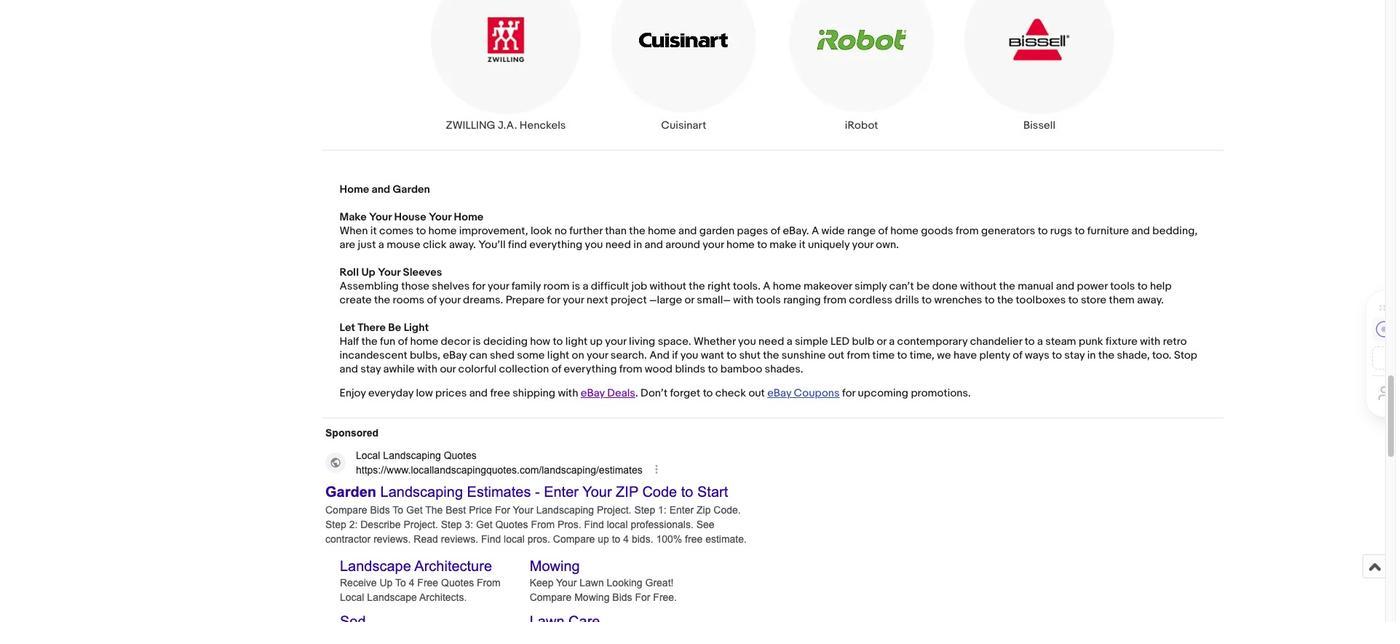 Task type: locate. For each thing, give the bounding box(es) containing it.
irobot link
[[773, 0, 951, 133]]

a left simple on the bottom right of page
[[787, 335, 793, 349]]

away. right them
[[1138, 294, 1165, 308]]

1 horizontal spatial away.
[[1138, 294, 1165, 308]]

or inside roll up your sleeves assembling those shelves for your family room is a difficult job without the right tools. a home makeover simply can't be done without the manual and power tools to help create the rooms of your dreams. prepare for your next project —large or small— with tools ranging from cordless drills to wrenches to the toolboxes to store them away.
[[685, 294, 695, 308]]

and inside let there be light half the fun of home decor is deciding how to light up your living space. whether you need a simple led bulb or a contemporary chandelier to a steam punk fixture with retro incandescent bulbs, ebay can shed some light on your search. and if you want to shut the sunshine out from time to time, we have plenty of ways to stay in the shade, too. stop and stay awhile with our colorful collection of everything from wood blinds to bamboo shades.
[[340, 363, 358, 377]]

wrenches
[[935, 294, 983, 308]]

collection
[[499, 363, 549, 377]]

promotions.
[[911, 387, 971, 401]]

0 horizontal spatial you
[[585, 238, 603, 252]]

wood
[[645, 363, 673, 377]]

your
[[703, 238, 724, 252], [853, 238, 874, 252], [488, 280, 509, 294], [439, 294, 461, 308], [563, 294, 584, 308], [605, 335, 627, 349], [587, 349, 608, 363]]

everything
[[530, 238, 583, 252], [564, 363, 617, 377]]

enjoy
[[340, 387, 366, 401]]

stay right the ways at the right
[[1065, 349, 1085, 363]]

without
[[650, 280, 687, 294], [961, 280, 997, 294]]

1 horizontal spatial in
[[1088, 349, 1097, 363]]

stay left awhile
[[361, 363, 381, 377]]

tools right power
[[1111, 280, 1136, 294]]

home left decor
[[410, 335, 439, 349]]

your left family on the top
[[488, 280, 509, 294]]

next
[[587, 294, 609, 308]]

1 vertical spatial away.
[[1138, 294, 1165, 308]]

you right if at the bottom of the page
[[681, 349, 699, 363]]

tools left ranging
[[756, 294, 781, 308]]

a left the steam
[[1038, 335, 1044, 349]]

to right the ways at the right
[[1053, 349, 1063, 363]]

1 horizontal spatial home
[[454, 211, 484, 225]]

a right just
[[379, 238, 384, 252]]

or right —large
[[685, 294, 695, 308]]

when
[[340, 225, 368, 238]]

1 vertical spatial everything
[[564, 363, 617, 377]]

rugs
[[1051, 225, 1073, 238]]

1 horizontal spatial out
[[829, 349, 845, 363]]

1 horizontal spatial you
[[681, 349, 699, 363]]

on
[[572, 349, 585, 363]]

in inside let there be light half the fun of home decor is deciding how to light up your living space. whether you need a simple led bulb or a contemporary chandelier to a steam punk fixture with retro incandescent bulbs, ebay can shed some light on your search. and if you want to shut the sunshine out from time to time, we have plenty of ways to stay in the shade, too. stop and stay awhile with our colorful collection of everything from wood blinds to bamboo shades.
[[1088, 349, 1097, 363]]

manual
[[1018, 280, 1054, 294]]

how
[[530, 335, 551, 349]]

need up shades. at the right bottom of page
[[759, 335, 785, 349]]

low
[[416, 387, 433, 401]]

in
[[634, 238, 642, 252], [1088, 349, 1097, 363]]

it right when
[[371, 225, 377, 238]]

everything right 'find'
[[530, 238, 583, 252]]

search.
[[611, 349, 647, 363]]

from right ranging
[[824, 294, 847, 308]]

your inside roll up your sleeves assembling those shelves for your family room is a difficult job without the right tools. a home makeover simply can't be done without the manual and power tools to help create the rooms of your dreams. prepare for your next project —large or small— with tools ranging from cordless drills to wrenches to the toolboxes to store them away.
[[378, 266, 401, 280]]

away. right click
[[449, 238, 476, 252]]

for right the shelves
[[472, 280, 486, 294]]

0 horizontal spatial a
[[763, 280, 771, 294]]

ebay left can
[[443, 349, 467, 363]]

home right the tools.
[[773, 280, 802, 294]]

those
[[401, 280, 430, 294]]

home and garden
[[340, 183, 430, 197]]

0 vertical spatial or
[[685, 294, 695, 308]]

house
[[394, 211, 427, 225]]

and left power
[[1057, 280, 1075, 294]]

1 horizontal spatial without
[[961, 280, 997, 294]]

0 horizontal spatial without
[[650, 280, 687, 294]]

out inside let there be light half the fun of home decor is deciding how to light up your living space. whether you need a simple led bulb or a contemporary chandelier to a steam punk fixture with retro incandescent bulbs, ebay can shed some light on your search. and if you want to shut the sunshine out from time to time, we have plenty of ways to stay in the shade, too. stop and stay awhile with our colorful collection of everything from wood blinds to bamboo shades.
[[829, 349, 845, 363]]

0 vertical spatial in
[[634, 238, 642, 252]]

1 vertical spatial is
[[473, 335, 481, 349]]

of right rooms
[[427, 294, 437, 308]]

a left wide
[[812, 225, 819, 238]]

and left around
[[645, 238, 663, 252]]

0 vertical spatial out
[[829, 349, 845, 363]]

home up "make"
[[340, 183, 369, 197]]

to left the steam
[[1025, 335, 1035, 349]]

led
[[831, 335, 850, 349]]

of
[[771, 225, 781, 238], [879, 225, 888, 238], [427, 294, 437, 308], [398, 335, 408, 349], [1013, 349, 1023, 363], [552, 363, 562, 377]]

make
[[770, 238, 797, 252]]

it right make
[[800, 238, 806, 252]]

0 vertical spatial a
[[812, 225, 819, 238]]

1 vertical spatial in
[[1088, 349, 1097, 363]]

upcoming
[[858, 387, 909, 401]]

toolboxes
[[1016, 294, 1066, 308]]

in left fixture
[[1088, 349, 1097, 363]]

.
[[636, 387, 638, 401]]

assembling
[[340, 280, 399, 294]]

there
[[358, 322, 386, 335]]

with inside roll up your sleeves assembling those shelves for your family room is a difficult job without the right tools. a home makeover simply can't be done without the manual and power tools to help create the rooms of your dreams. prepare for your next project —large or small— with tools ranging from cordless drills to wrenches to the toolboxes to store them away.
[[734, 294, 754, 308]]

your left next
[[563, 294, 584, 308]]

colorful
[[459, 363, 497, 377]]

your right 'up'
[[378, 266, 401, 280]]

the inside make your house your home when it comes to home improvement, look no further than the home and garden pages of ebay. a wide range of home goods from generators to rugs to furniture and bedding, are just a mouse click away. you'll find everything you need in and around your home to make it uniquely your own.
[[630, 225, 646, 238]]

time,
[[910, 349, 935, 363]]

1 horizontal spatial a
[[812, 225, 819, 238]]

0 vertical spatial home
[[340, 183, 369, 197]]

in right than
[[634, 238, 642, 252]]

from left 'time'
[[847, 349, 870, 363]]

0 vertical spatial away.
[[449, 238, 476, 252]]

a inside make your house your home when it comes to home improvement, look no further than the home and garden pages of ebay. a wide range of home goods from generators to rugs to furniture and bedding, are just a mouse click away. you'll find everything you need in and around your home to make it uniquely your own.
[[812, 225, 819, 238]]

it
[[371, 225, 377, 238], [800, 238, 806, 252]]

of right range at the top of the page
[[879, 225, 888, 238]]

home inside make your house your home when it comes to home improvement, look no further than the home and garden pages of ebay. a wide range of home goods from generators to rugs to furniture and bedding, are just a mouse click away. you'll find everything you need in and around your home to make it uniquely your own.
[[454, 211, 484, 225]]

2 without from the left
[[961, 280, 997, 294]]

be
[[917, 280, 930, 294]]

0 vertical spatial need
[[606, 238, 631, 252]]

0 vertical spatial is
[[572, 280, 581, 294]]

0 horizontal spatial in
[[634, 238, 642, 252]]

stop
[[1175, 349, 1198, 363]]

1 horizontal spatial is
[[572, 280, 581, 294]]

from
[[956, 225, 979, 238], [824, 294, 847, 308], [847, 349, 870, 363], [620, 363, 643, 377]]

0 horizontal spatial it
[[371, 225, 377, 238]]

1 horizontal spatial tools
[[1111, 280, 1136, 294]]

home right house
[[429, 225, 457, 238]]

out left bulb
[[829, 349, 845, 363]]

0 horizontal spatial away.
[[449, 238, 476, 252]]

for right prepare
[[547, 294, 561, 308]]

bissell link
[[951, 0, 1129, 133]]

0 horizontal spatial is
[[473, 335, 481, 349]]

and up enjoy
[[340, 363, 358, 377]]

help
[[1151, 280, 1172, 294]]

0 horizontal spatial for
[[472, 280, 486, 294]]

time
[[873, 349, 895, 363]]

look
[[531, 225, 552, 238]]

we
[[938, 349, 952, 363]]

chandelier
[[971, 335, 1023, 349]]

from right goods
[[956, 225, 979, 238]]

1 vertical spatial or
[[877, 335, 887, 349]]

to left make
[[758, 238, 768, 252]]

shades.
[[765, 363, 804, 377]]

1 horizontal spatial it
[[800, 238, 806, 252]]

without right done
[[961, 280, 997, 294]]

ebay inside let there be light half the fun of home decor is deciding how to light up your living space. whether you need a simple led bulb or a contemporary chandelier to a steam punk fixture with retro incandescent bulbs, ebay can shed some light on your search. and if you want to shut the sunshine out from time to time, we have plenty of ways to stay in the shade, too. stop and stay awhile with our colorful collection of everything from wood blinds to bamboo shades.
[[443, 349, 467, 363]]

simple
[[795, 335, 829, 349]]

1 vertical spatial a
[[763, 280, 771, 294]]

of left the ways at the right
[[1013, 349, 1023, 363]]

a right the tools.
[[763, 280, 771, 294]]

you left than
[[585, 238, 603, 252]]

shut
[[740, 349, 761, 363]]

a left 'difficult'
[[583, 280, 589, 294]]

bulb
[[852, 335, 875, 349]]

home inside roll up your sleeves assembling those shelves for your family room is a difficult job without the right tools. a home makeover simply can't be done without the manual and power tools to help create the rooms of your dreams. prepare for your next project —large or small— with tools ranging from cordless drills to wrenches to the toolboxes to store them away.
[[773, 280, 802, 294]]

is right decor
[[473, 335, 481, 349]]

shipping
[[513, 387, 556, 401]]

1 vertical spatial home
[[454, 211, 484, 225]]

punk
[[1079, 335, 1104, 349]]

without right job
[[650, 280, 687, 294]]

and
[[372, 183, 391, 197], [679, 225, 697, 238], [1132, 225, 1151, 238], [645, 238, 663, 252], [1057, 280, 1075, 294], [340, 363, 358, 377], [469, 387, 488, 401]]

home up you'll
[[454, 211, 484, 225]]

be
[[388, 322, 402, 335]]

bedding,
[[1153, 225, 1198, 238]]

is right room
[[572, 280, 581, 294]]

blinds
[[675, 363, 706, 377]]

decor
[[441, 335, 471, 349]]

need right 'further'
[[606, 238, 631, 252]]

is inside let there be light half the fun of home decor is deciding how to light up your living space. whether you need a simple led bulb or a contemporary chandelier to a steam punk fixture with retro incandescent bulbs, ebay can shed some light on your search. and if you want to shut the sunshine out from time to time, we have plenty of ways to stay in the shade, too. stop and stay awhile with our colorful collection of everything from wood blinds to bamboo shades.
[[473, 335, 481, 349]]

ebay deals link
[[581, 387, 636, 401]]

with left the our
[[417, 363, 438, 377]]

rooms
[[393, 294, 425, 308]]

range
[[848, 225, 876, 238]]

2 horizontal spatial you
[[738, 335, 757, 349]]

your right up
[[605, 335, 627, 349]]

ranging
[[784, 294, 821, 308]]

ebay
[[443, 349, 467, 363], [581, 387, 605, 401], [768, 387, 792, 401]]

need inside let there be light half the fun of home decor is deciding how to light up your living space. whether you need a simple led bulb or a contemporary chandelier to a steam punk fixture with retro incandescent bulbs, ebay can shed some light on your search. and if you want to shut the sunshine out from time to time, we have plenty of ways to stay in the shade, too. stop and stay awhile with our colorful collection of everything from wood blinds to bamboo shades.
[[759, 335, 785, 349]]

1 vertical spatial need
[[759, 335, 785, 349]]

to right the forget
[[703, 387, 713, 401]]

wide
[[822, 225, 845, 238]]

garden
[[700, 225, 735, 238]]

half
[[340, 335, 359, 349]]

bulbs,
[[410, 349, 441, 363]]

0 vertical spatial everything
[[530, 238, 583, 252]]

you'll
[[479, 238, 506, 252]]

need
[[606, 238, 631, 252], [759, 335, 785, 349]]

zwilling j.a. henckels link
[[417, 0, 595, 133]]

if
[[672, 349, 678, 363]]

1 horizontal spatial need
[[759, 335, 785, 349]]

1 vertical spatial out
[[749, 387, 765, 401]]

and left garden
[[372, 183, 391, 197]]

from inside make your house your home when it comes to home improvement, look no further than the home and garden pages of ebay. a wide range of home goods from generators to rugs to furniture and bedding, are just a mouse click away. you'll find everything you need in and around your home to make it uniquely your own.
[[956, 225, 979, 238]]

and inside roll up your sleeves assembling those shelves for your family room is a difficult job without the right tools. a home makeover simply can't be done without the manual and power tools to help create the rooms of your dreams. prepare for your next project —large or small— with tools ranging from cordless drills to wrenches to the toolboxes to store them away.
[[1057, 280, 1075, 294]]

cuisinart link
[[595, 0, 773, 133]]

you up the bamboo
[[738, 335, 757, 349]]

0 horizontal spatial ebay
[[443, 349, 467, 363]]

0 horizontal spatial or
[[685, 294, 695, 308]]

with right shipping
[[558, 387, 579, 401]]

tools.
[[733, 280, 761, 294]]

to right wrenches
[[985, 294, 995, 308]]

0 horizontal spatial need
[[606, 238, 631, 252]]

uniquely
[[808, 238, 850, 252]]

1 without from the left
[[650, 280, 687, 294]]

out right check at bottom
[[749, 387, 765, 401]]

or right bulb
[[877, 335, 887, 349]]

whether
[[694, 335, 736, 349]]

with right right in the right top of the page
[[734, 294, 754, 308]]

everything down up
[[564, 363, 617, 377]]

out
[[829, 349, 845, 363], [749, 387, 765, 401]]

ebay down shades. at the right bottom of page
[[768, 387, 792, 401]]

a inside roll up your sleeves assembling those shelves for your family room is a difficult job without the right tools. a home makeover simply can't be done without the manual and power tools to help create the rooms of your dreams. prepare for your next project —large or small— with tools ranging from cordless drills to wrenches to the toolboxes to store them away.
[[763, 280, 771, 294]]

for right coupons
[[843, 387, 856, 401]]

and right furniture on the right top
[[1132, 225, 1151, 238]]

awhile
[[384, 363, 415, 377]]

1 horizontal spatial or
[[877, 335, 887, 349]]

2 horizontal spatial for
[[843, 387, 856, 401]]

a inside make your house your home when it comes to home improvement, look no further than the home and garden pages of ebay. a wide range of home goods from generators to rugs to furniture and bedding, are just a mouse click away. you'll find everything you need in and around your home to make it uniquely your own.
[[379, 238, 384, 252]]

and left 'garden'
[[679, 225, 697, 238]]

ebay left deals
[[581, 387, 605, 401]]



Task type: describe. For each thing, give the bounding box(es) containing it.
your up click
[[429, 211, 452, 225]]

to right the blinds
[[708, 363, 718, 377]]

1 horizontal spatial ebay
[[581, 387, 605, 401]]

them
[[1110, 294, 1135, 308]]

need inside make your house your home when it comes to home improvement, look no further than the home and garden pages of ebay. a wide range of home goods from generators to rugs to furniture and bedding, are just a mouse click away. you'll find everything you need in and around your home to make it uniquely your own.
[[606, 238, 631, 252]]

your right "make"
[[369, 211, 392, 225]]

dreams.
[[463, 294, 504, 308]]

shed
[[490, 349, 515, 363]]

away. inside roll up your sleeves assembling those shelves for your family room is a difficult job without the right tools. a home makeover simply can't be done without the manual and power tools to help create the rooms of your dreams. prepare for your next project —large or small— with tools ranging from cordless drills to wrenches to the toolboxes to store them away.
[[1138, 294, 1165, 308]]

to right how on the left of page
[[553, 335, 563, 349]]

prices
[[436, 387, 467, 401]]

store
[[1081, 294, 1107, 308]]

cuisinart
[[661, 119, 707, 133]]

home left goods
[[891, 225, 919, 238]]

to left rugs
[[1038, 225, 1048, 238]]

away. inside make your house your home when it comes to home improvement, look no further than the home and garden pages of ebay. a wide range of home goods from generators to rugs to furniture and bedding, are just a mouse click away. you'll find everything you need in and around your home to make it uniquely your own.
[[449, 238, 476, 252]]

further
[[570, 225, 603, 238]]

contemporary
[[898, 335, 968, 349]]

home up the tools.
[[727, 238, 755, 252]]

some
[[517, 349, 545, 363]]

1 horizontal spatial for
[[547, 294, 561, 308]]

everyday
[[368, 387, 414, 401]]

mouse
[[387, 238, 421, 252]]

light left up
[[566, 335, 588, 349]]

own.
[[876, 238, 900, 252]]

j.a.
[[498, 119, 517, 133]]

incandescent
[[340, 349, 408, 363]]

from inside roll up your sleeves assembling those shelves for your family room is a difficult job without the right tools. a home makeover simply can't be done without the manual and power tools to help create the rooms of your dreams. prepare for your next project —large or small— with tools ranging from cordless drills to wrenches to the toolboxes to store them away.
[[824, 294, 847, 308]]

space.
[[658, 335, 692, 349]]

to left store
[[1069, 294, 1079, 308]]

too.
[[1153, 349, 1172, 363]]

light left the on
[[548, 349, 570, 363]]

just
[[358, 238, 376, 252]]

furniture
[[1088, 225, 1130, 238]]

roll up your sleeves assembling those shelves for your family room is a difficult job without the right tools. a home makeover simply can't be done without the manual and power tools to help create the rooms of your dreams. prepare for your next project —large or small— with tools ranging from cordless drills to wrenches to the toolboxes to store them away.
[[340, 266, 1172, 308]]

0 horizontal spatial tools
[[756, 294, 781, 308]]

deals
[[608, 387, 636, 401]]

to right rugs
[[1075, 225, 1086, 238]]

our
[[440, 363, 456, 377]]

you inside make your house your home when it comes to home improvement, look no further than the home and garden pages of ebay. a wide range of home goods from generators to rugs to furniture and bedding, are just a mouse click away. you'll find everything you need in and around your home to make it uniquely your own.
[[585, 238, 603, 252]]

are
[[340, 238, 356, 252]]

goods
[[922, 225, 954, 238]]

and left free
[[469, 387, 488, 401]]

of inside roll up your sleeves assembling those shelves for your family room is a difficult job without the right tools. a home makeover simply can't be done without the manual and power tools to help create the rooms of your dreams. prepare for your next project —large or small— with tools ranging from cordless drills to wrenches to the toolboxes to store them away.
[[427, 294, 437, 308]]

steam
[[1046, 335, 1077, 349]]

your right around
[[703, 238, 724, 252]]

—large
[[650, 294, 683, 308]]

right
[[708, 280, 731, 294]]

0 horizontal spatial home
[[340, 183, 369, 197]]

room
[[544, 280, 570, 294]]

ebay coupons link
[[768, 387, 840, 401]]

no
[[555, 225, 567, 238]]

prepare
[[506, 294, 545, 308]]

2 horizontal spatial ebay
[[768, 387, 792, 401]]

to right 'time'
[[898, 349, 908, 363]]

make your house your home when it comes to home improvement, look no further than the home and garden pages of ebay. a wide range of home goods from generators to rugs to furniture and bedding, are just a mouse click away. you'll find everything you need in and around your home to make it uniquely your own.
[[340, 211, 1198, 252]]

a right bulb
[[889, 335, 895, 349]]

bamboo
[[721, 363, 763, 377]]

your left dreams.
[[439, 294, 461, 308]]

or inside let there be light half the fun of home decor is deciding how to light up your living space. whether you need a simple led bulb or a contemporary chandelier to a steam punk fixture with retro incandescent bulbs, ebay can shed some light on your search. and if you want to shut the sunshine out from time to time, we have plenty of ways to stay in the shade, too. stop and stay awhile with our colorful collection of everything from wood blinds to bamboo shades.
[[877, 335, 887, 349]]

zwilling
[[446, 119, 496, 133]]

drills
[[895, 294, 920, 308]]

have
[[954, 349, 978, 363]]

irobot
[[845, 119, 879, 133]]

retro
[[1164, 335, 1188, 349]]

enjoy everyday low prices and free shipping with ebay deals . don't forget to check out ebay coupons for upcoming promotions.
[[340, 387, 971, 401]]

small—
[[697, 294, 731, 308]]

of right fun
[[398, 335, 408, 349]]

fixture
[[1106, 335, 1138, 349]]

in inside make your house your home when it comes to home improvement, look no further than the home and garden pages of ebay. a wide range of home goods from generators to rugs to furniture and bedding, are just a mouse click away. you'll find everything you need in and around your home to make it uniquely your own.
[[634, 238, 642, 252]]

let there be light half the fun of home decor is deciding how to light up your living space. whether you need a simple led bulb or a contemporary chandelier to a steam punk fixture with retro incandescent bulbs, ebay can shed some light on your search. and if you want to shut the sunshine out from time to time, we have plenty of ways to stay in the shade, too. stop and stay awhile with our colorful collection of everything from wood blinds to bamboo shades.
[[340, 322, 1198, 377]]

everything inside let there be light half the fun of home decor is deciding how to light up your living space. whether you need a simple led bulb or a contemporary chandelier to a steam punk fixture with retro incandescent bulbs, ebay can shed some light on your search. and if you want to shut the sunshine out from time to time, we have plenty of ways to stay in the shade, too. stop and stay awhile with our colorful collection of everything from wood blinds to bamboo shades.
[[564, 363, 617, 377]]

job
[[632, 280, 648, 294]]

don't
[[641, 387, 668, 401]]

your right the on
[[587, 349, 608, 363]]

to left shut
[[727, 349, 737, 363]]

from up .
[[620, 363, 643, 377]]

is inside roll up your sleeves assembling those shelves for your family room is a difficult job without the right tools. a home makeover simply can't be done without the manual and power tools to help create the rooms of your dreams. prepare for your next project —large or small— with tools ranging from cordless drills to wrenches to the toolboxes to store them away.
[[572, 280, 581, 294]]

generators
[[982, 225, 1036, 238]]

simply
[[855, 280, 887, 294]]

up
[[362, 266, 376, 280]]

of left the on
[[552, 363, 562, 377]]

living
[[629, 335, 656, 349]]

of left ebay.
[[771, 225, 781, 238]]

click
[[423, 238, 447, 252]]

to right drills
[[922, 294, 932, 308]]

everything inside make your house your home when it comes to home improvement, look no further than the home and garden pages of ebay. a wide range of home goods from generators to rugs to furniture and bedding, are just a mouse click away. you'll find everything you need in and around your home to make it uniquely your own.
[[530, 238, 583, 252]]

light
[[404, 322, 429, 335]]

1 horizontal spatial stay
[[1065, 349, 1085, 363]]

sunshine
[[782, 349, 826, 363]]

create
[[340, 294, 372, 308]]

improvement,
[[459, 225, 528, 238]]

0 horizontal spatial stay
[[361, 363, 381, 377]]

to right comes
[[416, 225, 426, 238]]

check
[[716, 387, 747, 401]]

with left "retro"
[[1141, 335, 1161, 349]]

henckels
[[520, 119, 566, 133]]

shade,
[[1118, 349, 1151, 363]]

deciding
[[484, 335, 528, 349]]

family
[[512, 280, 541, 294]]

zwilling j.a. henckels
[[446, 119, 566, 133]]

0 horizontal spatial out
[[749, 387, 765, 401]]

make
[[340, 211, 367, 225]]

find
[[508, 238, 527, 252]]

fun
[[380, 335, 396, 349]]

can't
[[890, 280, 915, 294]]

power
[[1078, 280, 1108, 294]]

your left the own.
[[853, 238, 874, 252]]

coupons
[[794, 387, 840, 401]]

want
[[701, 349, 725, 363]]

sleeves
[[403, 266, 442, 280]]

difficult
[[591, 280, 629, 294]]

ways
[[1025, 349, 1050, 363]]

home inside let there be light half the fun of home decor is deciding how to light up your living space. whether you need a simple led bulb or a contemporary chandelier to a steam punk fixture with retro incandescent bulbs, ebay can shed some light on your search. and if you want to shut the sunshine out from time to time, we have plenty of ways to stay in the shade, too. stop and stay awhile with our colorful collection of everything from wood blinds to bamboo shades.
[[410, 335, 439, 349]]

home right than
[[648, 225, 676, 238]]

done
[[933, 280, 958, 294]]

than
[[605, 225, 627, 238]]

to left 'help'
[[1138, 280, 1148, 294]]

a inside roll up your sleeves assembling those shelves for your family room is a difficult job without the right tools. a home makeover simply can't be done without the manual and power tools to help create the rooms of your dreams. prepare for your next project —large or small— with tools ranging from cordless drills to wrenches to the toolboxes to store them away.
[[583, 280, 589, 294]]



Task type: vqa. For each thing, say whether or not it's contained in the screenshot.
Henckels
yes



